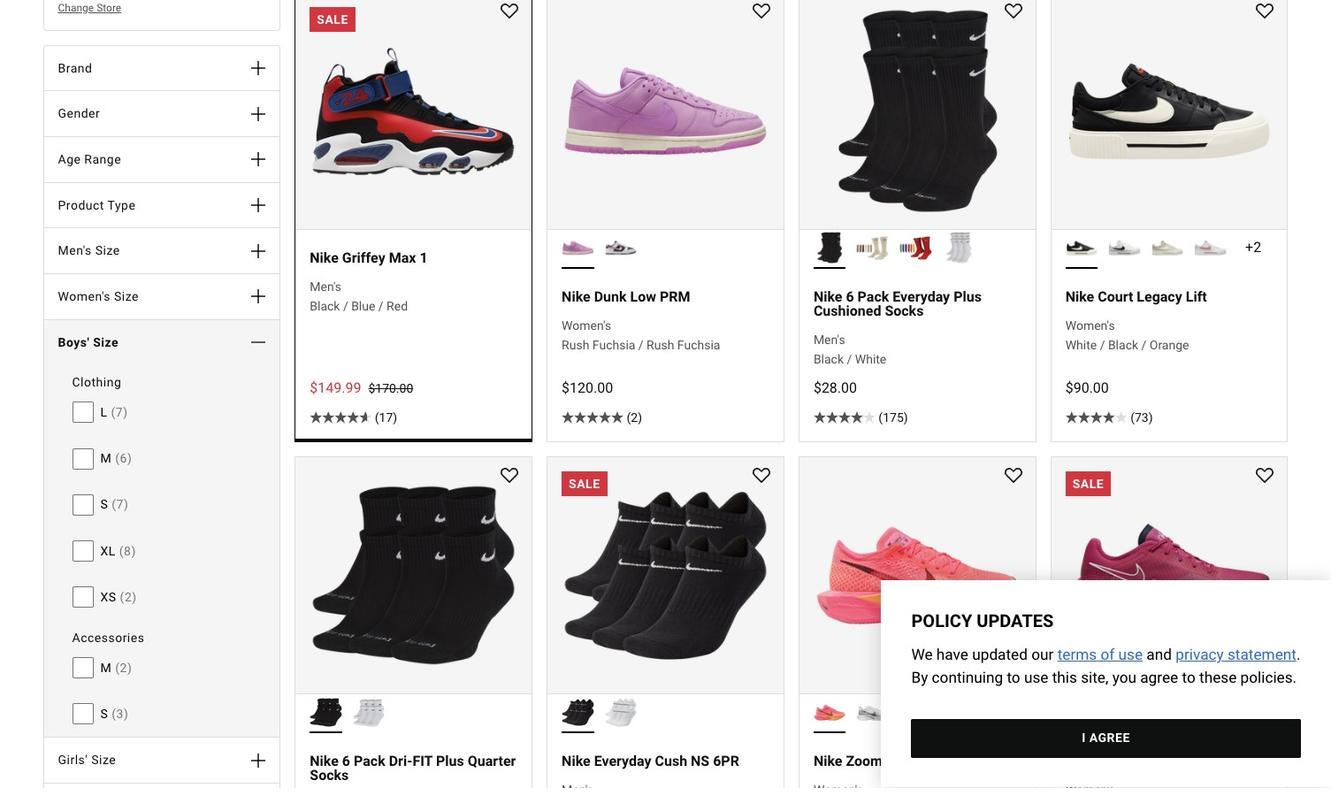 Task type: locate. For each thing, give the bounding box(es) containing it.
nike for nike everyday cush ns 6pr
[[562, 753, 591, 770]]

0 horizontal spatial rush
[[562, 338, 589, 352]]

fuchsia
[[592, 338, 635, 352], [677, 338, 720, 352]]

women's down dunk
[[562, 318, 611, 332]]

0 vertical spatial socks
[[885, 302, 924, 319]]

men's down cushioned at top
[[814, 332, 845, 346]]

women's for nike dunk low prm
[[562, 318, 611, 332]]

0 vertical spatial plus
[[954, 288, 982, 305]]

white inside men's black / white
[[855, 352, 887, 367]]

nike 6 pack dri-fit plus quarter socks link
[[296, 733, 532, 788]]

0 horizontal spatial white
[[855, 352, 887, 367]]

plus inside the nike 6 pack dri-fit plus quarter socks
[[436, 753, 464, 770]]

vaporfly
[[895, 753, 949, 770]]

nike air zoom superrep 3 link
[[1051, 733, 1287, 788]]

sale
[[317, 12, 348, 26], [569, 477, 600, 491], [1073, 477, 1104, 491]]

1 horizontal spatial 6
[[342, 753, 350, 770]]

0 horizontal spatial pack
[[354, 753, 385, 770]]

6pr
[[713, 753, 739, 770]]

privacy banner region
[[881, 581, 1331, 788]]

men's
[[58, 244, 92, 258], [310, 279, 341, 293], [814, 332, 845, 346]]

1 horizontal spatial 3
[[996, 753, 1004, 770]]

accessories
[[72, 630, 145, 645]]

nike for nike 6 pack everyday plus cushioned socks
[[814, 288, 842, 305]]

s ( 7 )
[[100, 497, 129, 512]]

use
[[1119, 646, 1143, 664], [1024, 669, 1049, 687]]

men's down nike griffey max 1
[[310, 279, 341, 293]]

6 for nike 6 pack dri-fit plus quarter socks
[[342, 753, 350, 770]]

3 right next%
[[996, 753, 1004, 770]]

3
[[116, 707, 124, 721], [996, 753, 1004, 770], [1222, 753, 1230, 770]]

2 rush from the left
[[647, 338, 674, 352]]

men's down product
[[58, 244, 92, 258]]

1 vertical spatial 6
[[120, 451, 127, 465]]

6 left dri-
[[342, 753, 350, 770]]

pack for dri-
[[354, 753, 385, 770]]

nike inside nike zoomx vaporfly next% 3 link
[[814, 753, 842, 770]]

nike 6 pack everyday plus cushioned socks - men's multi/neutral image
[[857, 232, 889, 264]]

size down "men's size" dropdown button
[[114, 289, 139, 303]]

manage favorites - nike 6 pack everyday plus cushioned socks - men's image
[[1005, 3, 1022, 21]]

to down updated
[[1007, 669, 1020, 687]]

manage favorites - nike everyday cush ns 6pr - men's image
[[753, 468, 770, 486]]

girls' size
[[58, 753, 116, 767]]

nike 6 pack everyday plus cushioned socks - men's white/black image
[[942, 232, 975, 264]]

nike for nike air zoom superrep 3
[[1066, 753, 1094, 770]]

updated
[[972, 646, 1028, 664]]

statement
[[1228, 646, 1297, 664]]

prm
[[660, 288, 690, 305]]

nike inside the nike 6 pack dri-fit plus quarter socks
[[310, 753, 339, 770]]

nike down nike 6 pack everyday plus cushioned socks - men's black/white icon
[[814, 288, 842, 305]]

6 inside the nike 6 pack dri-fit plus quarter socks
[[342, 753, 350, 770]]

7 right l
[[116, 405, 123, 419]]

nike down i
[[1066, 753, 1094, 770]]

rush down prm
[[647, 338, 674, 352]]

2 horizontal spatial black
[[1108, 338, 1138, 352]]

socks down nike 6 pack dri-fit plus quarter socks - men's black/white image
[[310, 767, 349, 784]]

agree
[[1140, 669, 1178, 687]]

( right xs
[[120, 590, 125, 604]]

/ inside women's rush fuchsia / rush fuchsia
[[638, 338, 644, 352]]

black left 'orange'
[[1108, 338, 1138, 352]]

agree
[[1090, 731, 1130, 745]]

0 horizontal spatial to
[[1007, 669, 1020, 687]]

1 horizontal spatial socks
[[885, 302, 924, 319]]

nike left court
[[1066, 288, 1094, 305]]

gender
[[58, 107, 100, 121]]

1 horizontal spatial fuchsia
[[677, 338, 720, 352]]

nike left dunk
[[562, 288, 591, 305]]

1 horizontal spatial sale
[[569, 477, 600, 491]]

3 for nike zoomx vaporfly next% 3
[[996, 753, 1004, 770]]

0 vertical spatial 7
[[116, 405, 123, 419]]

0 vertical spatial s
[[100, 497, 108, 512]]

2 right xs
[[125, 590, 132, 604]]

griffey
[[342, 249, 385, 266]]

8
[[124, 544, 131, 558]]

7
[[116, 405, 123, 419], [116, 497, 124, 512]]

nike left zoomx
[[814, 753, 842, 770]]

red
[[387, 299, 408, 313]]

manage favorites - nike zoomx vaporfly next% 3 - women's image
[[1005, 468, 1022, 486]]

men's inside "men's size" dropdown button
[[58, 244, 92, 258]]

0 horizontal spatial everyday
[[594, 753, 651, 770]]

6 up s ( 7 )
[[120, 451, 127, 465]]

updates
[[977, 611, 1054, 632]]

women's size
[[58, 289, 139, 303]]

)
[[123, 405, 128, 419], [393, 411, 397, 425], [638, 411, 642, 425], [904, 411, 908, 425], [1149, 411, 1153, 425], [127, 451, 132, 465], [124, 497, 129, 512], [131, 544, 136, 558], [132, 590, 137, 604], [127, 661, 132, 675], [124, 707, 129, 721]]

m for m ( 6 )
[[100, 451, 112, 465]]

m down l
[[100, 451, 112, 465]]

plus
[[954, 288, 982, 305], [436, 753, 464, 770]]

6 inside the nike 6 pack everyday plus cushioned socks
[[846, 288, 854, 305]]

nike air zoom superrep 3 - women's white/blue/seafoam image
[[1109, 697, 1141, 729]]

0 horizontal spatial fuchsia
[[592, 338, 635, 352]]

( right l
[[111, 405, 116, 419]]

m down accessories
[[100, 661, 112, 675]]

men's black / blue / red
[[310, 279, 408, 313]]

to down privacy
[[1182, 669, 1196, 687]]

0 vertical spatial 6
[[846, 288, 854, 305]]

dri-
[[389, 753, 413, 770]]

size right boys'
[[93, 335, 119, 349]]

0 vertical spatial everyday
[[893, 288, 950, 305]]

men's for nike griffey max 1
[[310, 279, 341, 293]]

6 up men's black / white
[[846, 288, 854, 305]]

/ up "$28.00" on the right of the page
[[847, 352, 852, 367]]

s
[[100, 497, 108, 512], [100, 707, 108, 721]]

1 vertical spatial men's
[[310, 279, 341, 293]]

nike inside nike air zoom superrep 3 link
[[1066, 753, 1094, 770]]

brand
[[58, 61, 92, 75]]

superrep
[[1160, 753, 1218, 770]]

women's inside women's rush fuchsia / rush fuchsia
[[562, 318, 611, 332]]

fuchsia down prm
[[677, 338, 720, 352]]

size inside dropdown button
[[91, 753, 116, 767]]

men's inside men's black / blue / red
[[310, 279, 341, 293]]

0 horizontal spatial plus
[[436, 753, 464, 770]]

1 horizontal spatial white
[[1066, 338, 1097, 352]]

$149.99
[[310, 380, 361, 396]]

nike 6 pack dri-fit plus quarter socks - men's white/black image
[[353, 697, 385, 729]]

1 vertical spatial plus
[[436, 753, 464, 770]]

type
[[108, 198, 136, 212]]

nike down nike 6 pack dri-fit plus quarter socks - men's black/white image
[[310, 753, 339, 770]]

nike zoomx vaporfly next% 3 - women's white/dark smoke grey image
[[857, 697, 889, 729]]

dunk
[[594, 288, 627, 305]]

1 horizontal spatial men's
[[310, 279, 341, 293]]

+ 2
[[1245, 238, 1261, 255]]

(
[[111, 405, 116, 419], [375, 411, 379, 425], [627, 411, 631, 425], [879, 411, 883, 425], [1131, 411, 1135, 425], [115, 451, 120, 465], [112, 497, 116, 512], [119, 544, 124, 558], [120, 590, 125, 604], [115, 661, 120, 675], [112, 707, 116, 721]]

0 vertical spatial men's
[[58, 244, 92, 258]]

2 horizontal spatial 6
[[846, 288, 854, 305]]

use down our
[[1024, 669, 1049, 687]]

white up $90.00
[[1066, 338, 1097, 352]]

3 right superrep
[[1222, 753, 1230, 770]]

sale for nike everyday cush ns 6pr
[[569, 477, 600, 491]]

0 horizontal spatial black
[[310, 299, 340, 313]]

s for s ( 7 )
[[100, 497, 108, 512]]

pack for everyday
[[858, 288, 889, 305]]

2 s from the top
[[100, 707, 108, 721]]

1 vertical spatial use
[[1024, 669, 1049, 687]]

m ( 6 )
[[100, 451, 132, 465]]

rush up $120.00
[[562, 338, 589, 352]]

our
[[1032, 646, 1054, 664]]

0 horizontal spatial 6
[[120, 451, 127, 465]]

nike dunk low prm - women's university red/obsidian/white image
[[605, 232, 637, 264]]

s down m ( 2 )
[[100, 707, 108, 721]]

3 down m ( 2 )
[[116, 707, 124, 721]]

2 horizontal spatial 3
[[1222, 753, 1230, 770]]

xl
[[100, 544, 116, 558]]

women's for nike court legacy lift
[[1066, 318, 1115, 332]]

pack inside the nike 6 pack dri-fit plus quarter socks
[[354, 753, 385, 770]]

1 m from the top
[[100, 451, 112, 465]]

legacy
[[1137, 288, 1182, 305]]

nike dunk low prm
[[562, 288, 690, 305]]

terms of use link
[[1058, 646, 1143, 664]]

0 vertical spatial pack
[[858, 288, 889, 305]]

women's down court
[[1066, 318, 1115, 332]]

black up "$28.00" on the right of the page
[[814, 352, 844, 367]]

6
[[846, 288, 854, 305], [120, 451, 127, 465], [342, 753, 350, 770]]

l
[[100, 405, 108, 419]]

everyday inside the nike 6 pack everyday plus cushioned socks
[[893, 288, 950, 305]]

/ down low
[[638, 338, 644, 352]]

size up women's size
[[95, 244, 120, 258]]

pack inside the nike 6 pack everyday plus cushioned socks
[[858, 288, 889, 305]]

change store button
[[58, 0, 230, 16]]

nike dunk low prm - women's rush fuchsia/rush fuchsia image
[[562, 232, 594, 264]]

2 fuchsia from the left
[[677, 338, 720, 352]]

everyday left cush
[[594, 753, 651, 770]]

nike zoomx vaporfly next% 3 - women's hyper pink/black/laser orange image
[[814, 697, 846, 729]]

women's up boys' size
[[58, 289, 111, 303]]

pack
[[858, 288, 889, 305], [354, 753, 385, 770]]

size right girls'
[[91, 753, 116, 767]]

store
[[97, 2, 121, 14]]

0 horizontal spatial men's
[[58, 244, 92, 258]]

7 up xl ( 8 )
[[116, 497, 124, 512]]

3 inside nike air zoom superrep 3 link
[[1222, 753, 1230, 770]]

everyday down nike 6 pack everyday plus cushioned socks - men's multi/rainbow icon
[[893, 288, 950, 305]]

1 horizontal spatial women's
[[562, 318, 611, 332]]

1 vertical spatial s
[[100, 707, 108, 721]]

1 vertical spatial m
[[100, 661, 112, 675]]

2 m from the top
[[100, 661, 112, 675]]

1 horizontal spatial to
[[1182, 669, 1196, 687]]

3 inside nike zoomx vaporfly next% 3 link
[[996, 753, 1004, 770]]

boys' size button
[[44, 320, 280, 365]]

2 vertical spatial men's
[[814, 332, 845, 346]]

men's black / white
[[814, 332, 887, 367]]

nike for nike zoomx vaporfly next% 3
[[814, 753, 842, 770]]

pack down nike 6 pack everyday plus cushioned socks - men's multi/neutral image
[[858, 288, 889, 305]]

black left blue at the top left of the page
[[310, 299, 340, 313]]

1 to from the left
[[1007, 669, 1020, 687]]

white inside women's white / black / orange
[[1066, 338, 1097, 352]]

socks right cushioned at top
[[885, 302, 924, 319]]

0 vertical spatial use
[[1119, 646, 1143, 664]]

1 horizontal spatial everyday
[[893, 288, 950, 305]]

3 for nike air zoom superrep 3
[[1222, 753, 1230, 770]]

change store
[[58, 2, 121, 14]]

policies.
[[1241, 669, 1297, 687]]

s up xl
[[100, 497, 108, 512]]

2 horizontal spatial sale
[[1073, 477, 1104, 491]]

1 horizontal spatial rush
[[647, 338, 674, 352]]

nike
[[310, 249, 339, 266], [562, 288, 591, 305], [814, 288, 842, 305], [1066, 288, 1094, 305], [310, 753, 339, 770], [562, 753, 591, 770], [814, 753, 842, 770], [1066, 753, 1094, 770]]

men's inside men's black / white
[[814, 332, 845, 346]]

men's for nike 6 pack everyday plus cushioned socks
[[814, 332, 845, 346]]

★★★★★
[[310, 411, 372, 425], [310, 411, 372, 425], [562, 411, 624, 425], [562, 411, 624, 425], [814, 411, 876, 425], [814, 411, 876, 425], [1066, 411, 1127, 425], [1066, 411, 1127, 425]]

nike inside the nike 6 pack everyday plus cushioned socks
[[814, 288, 842, 305]]

fit
[[413, 753, 433, 770]]

1 vertical spatial pack
[[354, 753, 385, 770]]

175
[[883, 411, 904, 425]]

( 17 )
[[375, 411, 397, 425]]

pack left dri-
[[354, 753, 385, 770]]

use right of
[[1119, 646, 1143, 664]]

2 horizontal spatial women's
[[1066, 318, 1115, 332]]

blue
[[351, 299, 375, 313]]

0 horizontal spatial 3
[[116, 707, 124, 721]]

size for girls' size
[[91, 753, 116, 767]]

1 horizontal spatial black
[[814, 352, 844, 367]]

black
[[310, 299, 340, 313], [1108, 338, 1138, 352], [814, 352, 844, 367]]

0 horizontal spatial women's
[[58, 289, 111, 303]]

2 right 'nike court legacy lift - women's white/guava ice/red stardust' image
[[1254, 238, 1261, 255]]

nike left griffey at the top left
[[310, 249, 339, 266]]

0 horizontal spatial socks
[[310, 767, 349, 784]]

$170.00
[[368, 381, 413, 396]]

1 s from the top
[[100, 497, 108, 512]]

this
[[1052, 669, 1077, 687]]

have
[[937, 646, 969, 664]]

white up "$28.00" on the right of the page
[[855, 352, 887, 367]]

2 vertical spatial 6
[[342, 753, 350, 770]]

nike air zoom superrep 3
[[1066, 753, 1230, 770]]

nike down nike everyday cush ns 6pr - men's white/black image
[[562, 753, 591, 770]]

black inside men's black / blue / red
[[310, 299, 340, 313]]

plus right fit
[[436, 753, 464, 770]]

girls'
[[58, 753, 88, 767]]

nike court legacy lift - women's white/white/orange image
[[1151, 232, 1184, 264]]

1 vertical spatial 7
[[116, 497, 124, 512]]

plus down nike 6 pack everyday plus cushioned socks - men's white/black icon at right top
[[954, 288, 982, 305]]

1 vertical spatial everyday
[[594, 753, 651, 770]]

size for women's size
[[114, 289, 139, 303]]

( 175 )
[[879, 411, 908, 425]]

0 vertical spatial m
[[100, 451, 112, 465]]

1 horizontal spatial use
[[1119, 646, 1143, 664]]

range
[[84, 152, 121, 166]]

women's inside women's white / black / orange
[[1066, 318, 1115, 332]]

nike inside nike everyday cush ns 6pr link
[[562, 753, 591, 770]]

age range button
[[44, 137, 280, 182]]

1 horizontal spatial plus
[[954, 288, 982, 305]]

2 horizontal spatial men's
[[814, 332, 845, 346]]

1 horizontal spatial pack
[[858, 288, 889, 305]]

black inside men's black / white
[[814, 352, 844, 367]]

fuchsia down dunk
[[592, 338, 635, 352]]

plus inside the nike 6 pack everyday plus cushioned socks
[[954, 288, 982, 305]]

to
[[1007, 669, 1020, 687], [1182, 669, 1196, 687]]

women's
[[58, 289, 111, 303], [562, 318, 611, 332], [1066, 318, 1115, 332]]

1 vertical spatial socks
[[310, 767, 349, 784]]



Task type: vqa. For each thing, say whether or not it's contained in the screenshot.


Task type: describe. For each thing, give the bounding box(es) containing it.
( down m ( 2 )
[[112, 707, 116, 721]]

black inside women's white / black / orange
[[1108, 338, 1138, 352]]

i agree
[[1082, 731, 1130, 745]]

policy
[[911, 611, 972, 632]]

sale for nike air zoom superrep 3
[[1073, 477, 1104, 491]]

manage favorites - nike 6 pack dri-fit plus quarter socks - men's image
[[501, 468, 518, 486]]

17
[[379, 411, 393, 425]]

$120.00
[[562, 380, 613, 396]]

quarter
[[468, 753, 516, 770]]

next%
[[952, 753, 992, 770]]

women's white / black / orange
[[1066, 318, 1189, 352]]

+
[[1245, 238, 1254, 255]]

we have updated our terms of use and privacy statement . by continuing to use this site, you agree to these policies.
[[911, 646, 1301, 687]]

1 fuchsia from the left
[[592, 338, 635, 352]]

change
[[58, 2, 94, 14]]

you
[[1112, 669, 1137, 687]]

women's rush fuchsia / rush fuchsia
[[562, 318, 720, 352]]

( down women's rush fuchsia / rush fuchsia
[[627, 411, 631, 425]]

1
[[420, 249, 428, 266]]

m for m ( 2 )
[[100, 661, 112, 675]]

men's size button
[[44, 229, 280, 273]]

nike everyday cush ns 6pr - men's white/black image
[[562, 697, 594, 729]]

nike everyday cush ns 6pr link
[[548, 733, 784, 788]]

socks inside the nike 6 pack everyday plus cushioned socks
[[885, 302, 924, 319]]

by
[[911, 669, 928, 687]]

black for nike griffey max 1
[[310, 299, 340, 313]]

2 down women's rush fuchsia / rush fuchsia
[[631, 411, 638, 425]]

nike 6 pack dri-fit plus quarter socks - men's black/white image
[[310, 697, 342, 729]]

low
[[630, 288, 656, 305]]

these
[[1199, 669, 1237, 687]]

0 horizontal spatial use
[[1024, 669, 1049, 687]]

xl ( 8 )
[[100, 544, 136, 558]]

nike zoomx vaporfly next% 3 link
[[800, 733, 1035, 788]]

girls' size button
[[44, 738, 280, 783]]

size for men's size
[[95, 244, 120, 258]]

zoom
[[1120, 753, 1157, 770]]

( right xl
[[119, 544, 124, 558]]

/ left blue at the top left of the page
[[343, 299, 348, 313]]

men's size
[[58, 244, 120, 258]]

of
[[1101, 646, 1115, 664]]

nike court legacy lift
[[1066, 288, 1207, 305]]

( down m ( 6 )
[[112, 497, 116, 512]]

( down accessories
[[115, 661, 120, 675]]

nike for nike dunk low prm
[[562, 288, 591, 305]]

nike 6 pack everyday plus cushioned socks - men's multi/rainbow image
[[900, 232, 932, 264]]

zoomx
[[846, 753, 892, 770]]

age range
[[58, 152, 121, 166]]

2 to from the left
[[1182, 669, 1196, 687]]

.
[[1297, 646, 1301, 664]]

73
[[1135, 411, 1149, 425]]

manage favorites - nike griffey max 1 - men's image
[[501, 3, 518, 21]]

continuing
[[932, 669, 1003, 687]]

xs ( 2 )
[[100, 590, 137, 604]]

7 for s ( 7 )
[[116, 497, 124, 512]]

nike 6 pack dri-fit plus quarter socks
[[310, 753, 516, 784]]

xs
[[100, 590, 116, 604]]

age
[[58, 152, 81, 166]]

air
[[1098, 753, 1116, 770]]

0 horizontal spatial sale
[[317, 12, 348, 26]]

s ( 3 )
[[100, 707, 129, 721]]

and
[[1147, 646, 1172, 664]]

nike everyday cush ns 6pr - men's white/black image
[[605, 697, 637, 729]]

( 73 )
[[1131, 411, 1153, 425]]

6 for nike 6 pack everyday plus cushioned socks
[[846, 288, 854, 305]]

court
[[1098, 288, 1133, 305]]

terms
[[1058, 646, 1097, 664]]

/ left 'orange'
[[1141, 338, 1147, 352]]

nike court legacy lift - women's white/black/orange image
[[1109, 232, 1141, 264]]

product type button
[[44, 183, 280, 228]]

boys' size
[[58, 335, 119, 349]]

size for boys' size
[[93, 335, 119, 349]]

privacy statement link
[[1176, 646, 1297, 664]]

i
[[1082, 731, 1086, 745]]

nike for nike griffey max 1
[[310, 249, 339, 266]]

nike 6 pack everyday plus cushioned socks - men's black/white image
[[814, 232, 846, 264]]

ns
[[691, 753, 710, 770]]

( up s ( 7 )
[[115, 451, 120, 465]]

( 2 )
[[627, 411, 642, 425]]

i agree button
[[911, 719, 1301, 758]]

black for nike 6 pack everyday plus cushioned socks
[[814, 352, 844, 367]]

clothing
[[72, 375, 121, 389]]

nike for nike 6 pack dri-fit plus quarter socks
[[310, 753, 339, 770]]

7 for l ( 7 )
[[116, 405, 123, 419]]

manage favorites - nike dunk low prm - women's image
[[753, 3, 770, 21]]

/ left red
[[378, 299, 384, 313]]

nike everyday cush ns 6pr
[[562, 753, 739, 770]]

/ up $90.00
[[1100, 338, 1105, 352]]

$90.00
[[1066, 380, 1109, 396]]

1 rush from the left
[[562, 338, 589, 352]]

nike court legacy lift - women's white/guava ice/red stardust image
[[1194, 232, 1227, 264]]

/ inside men's black / white
[[847, 352, 852, 367]]

site,
[[1081, 669, 1109, 687]]

( down men's black / white
[[879, 411, 883, 425]]

brand button
[[44, 46, 280, 91]]

orange
[[1150, 338, 1189, 352]]

we
[[911, 646, 933, 664]]

l ( 7 )
[[100, 405, 128, 419]]

gender button
[[44, 91, 280, 136]]

nike griffey max 1
[[310, 249, 428, 266]]

$149.99 $170.00
[[310, 380, 413, 396]]

manage favorites - nike court legacy lift - women's image
[[1256, 3, 1274, 21]]

nike zoomx vaporfly next% 3
[[814, 753, 1004, 770]]

women's inside dropdown button
[[58, 289, 111, 303]]

nike air zoom superrep 3 - women's black/white/black image
[[1151, 697, 1184, 729]]

lift
[[1186, 288, 1207, 305]]

product
[[58, 198, 104, 212]]

nike for nike court legacy lift
[[1066, 288, 1094, 305]]

policy updates
[[911, 611, 1054, 632]]

socks inside the nike 6 pack dri-fit plus quarter socks
[[310, 767, 349, 784]]

2 down accessories
[[120, 661, 127, 675]]

nike air zoom superrep 3 - women's pink/pink image
[[1066, 697, 1098, 729]]

max
[[389, 249, 416, 266]]

nike court legacy lift - women's white/black/orange image
[[1066, 232, 1098, 264]]

( down women's white / black / orange
[[1131, 411, 1135, 425]]

manage favorites - nike air zoom superrep 3 - women's image
[[1256, 468, 1274, 486]]

privacy
[[1176, 646, 1224, 664]]

nike 6 pack everyday plus cushioned socks
[[814, 288, 982, 319]]

cush
[[655, 753, 687, 770]]

cushioned
[[814, 302, 881, 319]]

$28.00
[[814, 380, 857, 396]]

s for s ( 3 )
[[100, 707, 108, 721]]

( down $170.00
[[375, 411, 379, 425]]



